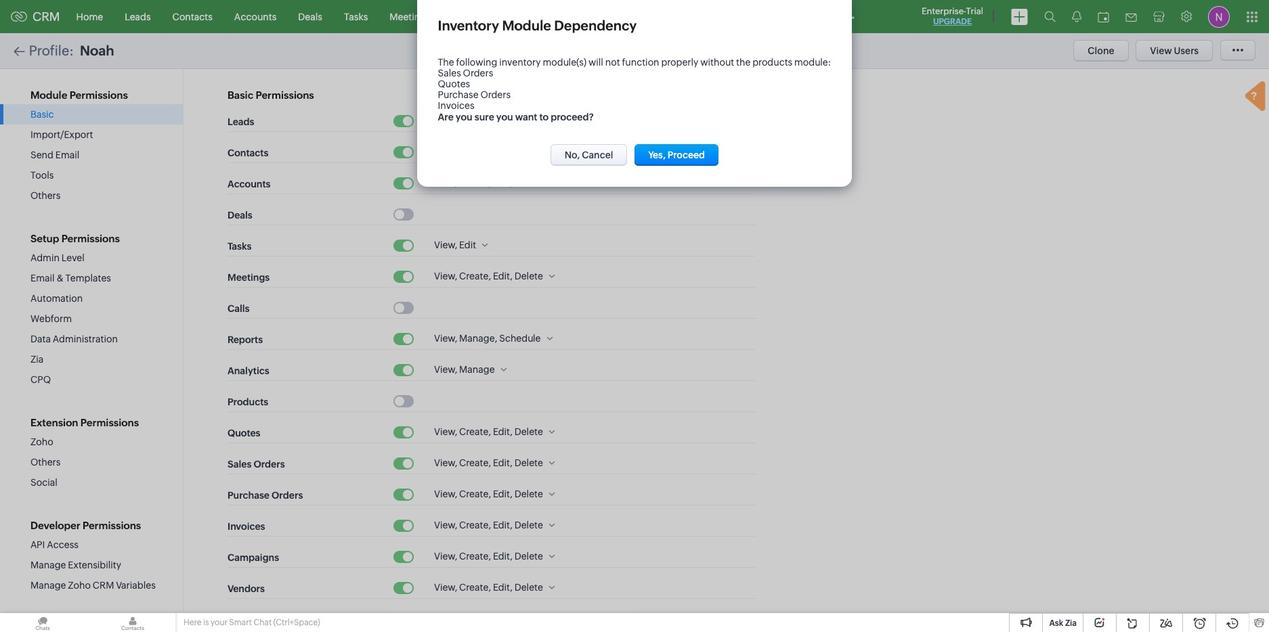 Task type: vqa. For each thing, say whether or not it's contained in the screenshot.


Task type: describe. For each thing, give the bounding box(es) containing it.
create, for accounts
[[459, 178, 491, 188]]

create, for campaigns
[[459, 552, 491, 562]]

no, cancel
[[565, 150, 614, 161]]

admin level
[[30, 253, 85, 264]]

extensibility
[[68, 560, 121, 571]]

create menu element
[[1004, 0, 1037, 33]]

users
[[1175, 45, 1199, 56]]

profile
[[29, 43, 69, 58]]

0 vertical spatial deals
[[298, 11, 322, 22]]

permissions for extension permissions
[[81, 417, 139, 429]]

manage extensibility
[[30, 560, 121, 571]]

edit
[[459, 240, 476, 251]]

orders up 'purchase orders'
[[254, 459, 285, 470]]

1 vertical spatial zoho
[[68, 581, 91, 592]]

edit, for accounts
[[493, 178, 513, 188]]

setup
[[30, 233, 59, 245]]

chat
[[254, 619, 272, 628]]

deals link
[[288, 0, 333, 33]]

purchase inside the following inventory  module(s) will not function properly without the products module: sales orders quotes purchase orders invoices are you sure you want to proceed?
[[438, 89, 479, 100]]

view, for reports
[[434, 333, 458, 344]]

function
[[622, 57, 660, 68]]

module:
[[795, 57, 832, 68]]

here
[[184, 619, 202, 628]]

basic for basic
[[30, 109, 54, 120]]

1 you from the left
[[456, 112, 473, 123]]

automation
[[30, 293, 83, 304]]

(ctrl+space)
[[273, 619, 320, 628]]

view, delete
[[434, 115, 488, 126]]

admin
[[30, 253, 60, 264]]

delete for purchase orders
[[515, 489, 543, 500]]

cpq
[[30, 375, 51, 386]]

inventory module dependency
[[438, 18, 637, 33]]

dependency
[[554, 18, 637, 33]]

cancel
[[582, 150, 614, 161]]

proceed
[[668, 150, 705, 161]]

0 vertical spatial manage
[[459, 365, 495, 375]]

are
[[438, 112, 454, 123]]

tasks link
[[333, 0, 379, 33]]

view, for tasks
[[434, 240, 458, 251]]

view, create, edit, delete for vendors
[[434, 583, 543, 594]]

view users button
[[1137, 40, 1214, 62]]

schedule
[[500, 333, 541, 344]]

view, create, edit, delete for invoices
[[434, 520, 543, 531]]

0 vertical spatial products
[[614, 11, 653, 22]]

properly
[[662, 57, 699, 68]]

manage,
[[459, 333, 498, 344]]

reports link
[[485, 0, 541, 33]]

quotes inside the following inventory  module(s) will not function properly without the products module: sales orders quotes purchase orders invoices are you sure you want to proceed?
[[438, 79, 470, 89]]

calls inside calls link
[[452, 11, 474, 22]]

sales inside the following inventory  module(s) will not function properly without the products module: sales orders quotes purchase orders invoices are you sure you want to proceed?
[[438, 68, 461, 79]]

module permissions
[[30, 89, 128, 101]]

edit, for purchase orders
[[493, 489, 513, 500]]

0 vertical spatial email
[[55, 150, 80, 161]]

create, for purchase orders
[[459, 489, 491, 500]]

1 vertical spatial deals
[[228, 210, 253, 221]]

vendors
[[228, 584, 265, 595]]

leads inside leads link
[[125, 11, 151, 22]]

0 horizontal spatial calls
[[228, 303, 250, 314]]

edit, for campaigns
[[493, 552, 513, 562]]

crm link
[[11, 9, 60, 24]]

yes,
[[649, 150, 666, 161]]

analytics inside analytics link
[[552, 11, 592, 22]]

no,
[[565, 150, 580, 161]]

your
[[211, 619, 228, 628]]

developer
[[30, 520, 80, 532]]

0 vertical spatial module
[[502, 18, 552, 33]]

social
[[30, 478, 57, 489]]

view, for invoices
[[434, 520, 458, 531]]

products link
[[603, 0, 664, 33]]

2 you from the left
[[497, 112, 513, 123]]

1 others from the top
[[30, 190, 61, 201]]

orders up sure
[[481, 89, 511, 100]]

&
[[57, 273, 63, 284]]

sales orders
[[228, 459, 285, 470]]

edit, for sales orders
[[493, 458, 513, 469]]

view, for leads
[[434, 115, 458, 126]]

clone
[[1088, 45, 1115, 56]]

create, for invoices
[[459, 520, 491, 531]]

0 vertical spatial crm
[[33, 9, 60, 24]]

send
[[30, 150, 53, 161]]

delete for accounts
[[515, 178, 543, 188]]

chats image
[[0, 614, 85, 633]]

import/export
[[30, 129, 93, 140]]

view, for quotes
[[434, 427, 458, 438]]

profile : noah
[[29, 43, 114, 58]]

0 horizontal spatial contacts
[[173, 11, 213, 22]]

0 vertical spatial zoho
[[30, 437, 53, 448]]

not
[[606, 57, 620, 68]]

leads link
[[114, 0, 162, 33]]

calls link
[[442, 0, 485, 33]]

inventory
[[500, 57, 541, 68]]

contacts image
[[90, 614, 176, 633]]

yes, proceed button
[[635, 145, 719, 166]]

1 vertical spatial crm
[[93, 581, 114, 592]]

clone button
[[1074, 40, 1129, 62]]

view, edit
[[434, 240, 476, 251]]

yes, proceed
[[649, 150, 705, 161]]

enterprise-trial upgrade
[[922, 6, 984, 26]]

help image
[[1243, 79, 1270, 116]]

permissions for module permissions
[[70, 89, 128, 101]]

manage for manage zoho crm variables
[[30, 581, 66, 592]]

edit, for meetings
[[493, 271, 513, 282]]

the
[[438, 57, 454, 68]]

the
[[737, 57, 751, 68]]

delete for vendors
[[515, 583, 543, 594]]

delete for quotes
[[515, 427, 543, 438]]

basic permissions
[[228, 89, 314, 101]]

inventory
[[438, 18, 499, 33]]

0 horizontal spatial purchase
[[228, 490, 270, 501]]

setup permissions
[[30, 233, 120, 245]]

profile image
[[1209, 6, 1231, 27]]

0 vertical spatial tasks
[[344, 11, 368, 22]]

templates
[[65, 273, 111, 284]]

invoices inside the following inventory  module(s) will not function properly without the products module: sales orders quotes purchase orders invoices are you sure you want to proceed?
[[438, 100, 475, 111]]

level
[[61, 253, 85, 264]]

accounts link
[[224, 0, 288, 33]]

edit, for vendors
[[493, 583, 513, 594]]

meetings link
[[379, 0, 442, 33]]

signals image
[[1073, 11, 1082, 22]]

0 horizontal spatial email
[[30, 273, 55, 284]]



Task type: locate. For each thing, give the bounding box(es) containing it.
contacts link
[[162, 0, 224, 33]]

6 view, create, edit, delete from the top
[[434, 520, 543, 531]]

8 edit, from the top
[[493, 583, 513, 594]]

email left &
[[30, 273, 55, 284]]

variables
[[116, 581, 156, 592]]

leads
[[125, 11, 151, 22], [228, 116, 254, 127]]

2 vertical spatial manage
[[30, 581, 66, 592]]

crm down extensibility
[[93, 581, 114, 592]]

1 vertical spatial sales
[[228, 459, 252, 470]]

view users
[[1151, 45, 1199, 56]]

contacts down "basic permissions"
[[228, 147, 269, 158]]

0 horizontal spatial module
[[30, 89, 67, 101]]

1 vertical spatial meetings
[[228, 272, 270, 283]]

manage down manage,
[[459, 365, 495, 375]]

5 create, from the top
[[459, 489, 491, 500]]

12 view, from the top
[[434, 583, 458, 594]]

4 create, from the top
[[459, 458, 491, 469]]

administration
[[53, 334, 118, 345]]

without
[[701, 57, 735, 68]]

1 horizontal spatial deals
[[298, 11, 322, 22]]

view, for sales orders
[[434, 458, 458, 469]]

1 vertical spatial purchase
[[228, 490, 270, 501]]

view,
[[434, 115, 458, 126], [434, 178, 458, 188], [434, 240, 458, 251], [434, 271, 458, 282], [434, 333, 458, 344], [434, 365, 458, 375], [434, 427, 458, 438], [434, 458, 458, 469], [434, 489, 458, 500], [434, 520, 458, 531], [434, 552, 458, 562], [434, 583, 458, 594]]

permissions for basic permissions
[[256, 89, 314, 101]]

edit, for invoices
[[493, 520, 513, 531]]

1 vertical spatial contacts
[[228, 147, 269, 158]]

basic for basic permissions
[[228, 89, 254, 101]]

purchase
[[438, 89, 479, 100], [228, 490, 270, 501]]

home link
[[65, 0, 114, 33]]

products up function
[[614, 11, 653, 22]]

2 view, create, edit, delete from the top
[[434, 271, 543, 282]]

10 view, from the top
[[434, 520, 458, 531]]

1 horizontal spatial sales
[[438, 68, 461, 79]]

meetings
[[390, 11, 431, 22], [228, 272, 270, 283]]

1 horizontal spatial meetings
[[390, 11, 431, 22]]

1 view, from the top
[[434, 115, 458, 126]]

0 vertical spatial invoices
[[438, 100, 475, 111]]

0 vertical spatial others
[[30, 190, 61, 201]]

0 vertical spatial sales
[[438, 68, 461, 79]]

noah
[[80, 43, 114, 58]]

following
[[456, 57, 498, 68]]

1 vertical spatial accounts
[[228, 179, 271, 190]]

0 vertical spatial zia
[[30, 354, 44, 365]]

delete for sales orders
[[515, 458, 543, 469]]

view, create, edit, delete for accounts
[[434, 178, 543, 188]]

others
[[30, 190, 61, 201], [30, 457, 61, 468]]

view, for vendors
[[434, 583, 458, 594]]

crm
[[33, 9, 60, 24], [93, 581, 114, 592]]

invoices up campaigns
[[228, 522, 265, 532]]

1 horizontal spatial zia
[[1066, 619, 1077, 629]]

3 edit, from the top
[[493, 427, 513, 438]]

11 view, from the top
[[434, 552, 458, 562]]

email down import/export
[[55, 150, 80, 161]]

products
[[753, 57, 793, 68]]

0 horizontal spatial analytics
[[228, 366, 269, 377]]

0 horizontal spatial quotes
[[228, 428, 261, 439]]

0 vertical spatial quotes
[[438, 79, 470, 89]]

you
[[456, 112, 473, 123], [497, 112, 513, 123]]

zoho down manage extensibility
[[68, 581, 91, 592]]

1 edit, from the top
[[493, 178, 513, 188]]

create, for vendors
[[459, 583, 491, 594]]

1 vertical spatial quotes
[[228, 428, 261, 439]]

access
[[47, 540, 79, 551]]

1 horizontal spatial zoho
[[68, 581, 91, 592]]

meetings inside "link"
[[390, 11, 431, 22]]

1 horizontal spatial module
[[502, 18, 552, 33]]

zoho down extension
[[30, 437, 53, 448]]

delete for campaigns
[[515, 552, 543, 562]]

zia
[[30, 354, 44, 365], [1066, 619, 1077, 629]]

invoices up view, delete
[[438, 100, 475, 111]]

1 vertical spatial analytics
[[228, 366, 269, 377]]

1 vertical spatial module
[[30, 89, 67, 101]]

3 view, from the top
[[434, 240, 458, 251]]

4 view, create, edit, delete from the top
[[434, 458, 543, 469]]

others down tools
[[30, 190, 61, 201]]

1 horizontal spatial basic
[[228, 89, 254, 101]]

0 horizontal spatial zia
[[30, 354, 44, 365]]

delete for meetings
[[515, 271, 543, 282]]

view
[[1151, 45, 1173, 56]]

7 edit, from the top
[[493, 552, 513, 562]]

6 create, from the top
[[459, 520, 491, 531]]

trial
[[967, 6, 984, 16]]

1 horizontal spatial calls
[[452, 11, 474, 22]]

upgrade
[[934, 17, 972, 26]]

0 horizontal spatial meetings
[[228, 272, 270, 283]]

3 create, from the top
[[459, 427, 491, 438]]

0 vertical spatial basic
[[228, 89, 254, 101]]

0 horizontal spatial basic
[[30, 109, 54, 120]]

products
[[614, 11, 653, 22], [228, 397, 268, 408]]

8 create, from the top
[[459, 583, 491, 594]]

0 horizontal spatial sales
[[228, 459, 252, 470]]

extension
[[30, 417, 78, 429]]

7 create, from the top
[[459, 552, 491, 562]]

2 create, from the top
[[459, 271, 491, 282]]

manage
[[459, 365, 495, 375], [30, 560, 66, 571], [30, 581, 66, 592]]

view, for purchase orders
[[434, 489, 458, 500]]

data
[[30, 334, 51, 345]]

1 horizontal spatial invoices
[[438, 100, 475, 111]]

quotes down the
[[438, 79, 470, 89]]

sales up are
[[438, 68, 461, 79]]

1 horizontal spatial products
[[614, 11, 653, 22]]

0 horizontal spatial reports
[[228, 335, 263, 345]]

7 view, create, edit, delete from the top
[[434, 552, 543, 562]]

0 horizontal spatial products
[[228, 397, 268, 408]]

6 view, from the top
[[434, 365, 458, 375]]

quotes
[[438, 79, 470, 89], [228, 428, 261, 439]]

manage for manage extensibility
[[30, 560, 66, 571]]

0 horizontal spatial you
[[456, 112, 473, 123]]

contacts right leads link
[[173, 11, 213, 22]]

api access
[[30, 540, 79, 551]]

edit, for quotes
[[493, 427, 513, 438]]

1 vertical spatial email
[[30, 273, 55, 284]]

analytics link
[[541, 0, 603, 33]]

permissions for setup permissions
[[61, 233, 120, 245]]

0 horizontal spatial invoices
[[228, 522, 265, 532]]

leads right home link on the top
[[125, 11, 151, 22]]

0 vertical spatial leads
[[125, 11, 151, 22]]

orders down sales orders
[[272, 490, 303, 501]]

view, for analytics
[[434, 365, 458, 375]]

permissions for developer permissions
[[83, 520, 141, 532]]

tools
[[30, 170, 54, 181]]

create menu image
[[1012, 8, 1029, 25]]

purchase up are
[[438, 89, 479, 100]]

signals element
[[1065, 0, 1090, 33]]

purchase down sales orders
[[228, 490, 270, 501]]

view, create, edit, delete for purchase orders
[[434, 489, 543, 500]]

1 vertical spatial products
[[228, 397, 268, 408]]

1 horizontal spatial contacts
[[228, 147, 269, 158]]

:
[[69, 43, 74, 58]]

0 horizontal spatial tasks
[[228, 241, 252, 252]]

campaigns
[[228, 553, 279, 564]]

leads down "basic permissions"
[[228, 116, 254, 127]]

0 vertical spatial accounts
[[234, 11, 277, 22]]

0 vertical spatial meetings
[[390, 11, 431, 22]]

1 vertical spatial calls
[[228, 303, 250, 314]]

4 view, from the top
[[434, 271, 458, 282]]

ask zia
[[1050, 619, 1077, 629]]

1 vertical spatial leads
[[228, 116, 254, 127]]

0 horizontal spatial deals
[[228, 210, 253, 221]]

enterprise-
[[922, 6, 967, 16]]

create, for quotes
[[459, 427, 491, 438]]

ask
[[1050, 619, 1064, 629]]

0 vertical spatial analytics
[[552, 11, 592, 22]]

view, create, edit, delete for quotes
[[434, 427, 543, 438]]

sales up 'purchase orders'
[[228, 459, 252, 470]]

contacts
[[173, 11, 213, 22], [228, 147, 269, 158]]

api
[[30, 540, 45, 551]]

1 horizontal spatial crm
[[93, 581, 114, 592]]

1 create, from the top
[[459, 178, 491, 188]]

analytics
[[552, 11, 592, 22], [228, 366, 269, 377]]

1 horizontal spatial you
[[497, 112, 513, 123]]

want
[[515, 112, 538, 123]]

the following inventory  module(s) will not function properly without the products module: sales orders quotes purchase orders invoices are you sure you want to proceed?
[[438, 57, 832, 123]]

0 vertical spatial contacts
[[173, 11, 213, 22]]

send email
[[30, 150, 80, 161]]

accounts
[[234, 11, 277, 22], [228, 179, 271, 190]]

developer permissions
[[30, 520, 141, 532]]

1 vertical spatial others
[[30, 457, 61, 468]]

0 horizontal spatial crm
[[33, 9, 60, 24]]

others up social
[[30, 457, 61, 468]]

you right are
[[456, 112, 473, 123]]

manage down api access
[[30, 560, 66, 571]]

1 horizontal spatial analytics
[[552, 11, 592, 22]]

basic
[[228, 89, 254, 101], [30, 109, 54, 120]]

2 view, from the top
[[434, 178, 458, 188]]

manage zoho crm variables
[[30, 581, 156, 592]]

1 vertical spatial tasks
[[228, 241, 252, 252]]

home
[[76, 11, 103, 22]]

view, create, edit, delete for sales orders
[[434, 458, 543, 469]]

delete for invoices
[[515, 520, 543, 531]]

module up import/export
[[30, 89, 67, 101]]

tasks
[[344, 11, 368, 22], [228, 241, 252, 252]]

zia right ask at the right bottom of the page
[[1066, 619, 1077, 629]]

1 horizontal spatial tasks
[[344, 11, 368, 22]]

0 vertical spatial reports
[[496, 11, 530, 22]]

crm up profile
[[33, 9, 60, 24]]

no, cancel button
[[551, 145, 628, 166]]

purchase orders
[[228, 490, 303, 501]]

proceed?
[[551, 112, 594, 123]]

quotes up sales orders
[[228, 428, 261, 439]]

email & templates
[[30, 273, 111, 284]]

products up sales orders
[[228, 397, 268, 408]]

0 vertical spatial calls
[[452, 11, 474, 22]]

view, create, edit, delete for campaigns
[[434, 552, 543, 562]]

1 vertical spatial basic
[[30, 109, 54, 120]]

1 horizontal spatial purchase
[[438, 89, 479, 100]]

1 horizontal spatial quotes
[[438, 79, 470, 89]]

view, for accounts
[[434, 178, 458, 188]]

to
[[540, 112, 549, 123]]

view, for meetings
[[434, 271, 458, 282]]

invoices
[[438, 100, 475, 111], [228, 522, 265, 532]]

1 horizontal spatial leads
[[228, 116, 254, 127]]

1 vertical spatial zia
[[1066, 619, 1077, 629]]

view, manage, schedule
[[434, 333, 541, 344]]

3 view, create, edit, delete from the top
[[434, 427, 543, 438]]

orders right the
[[463, 68, 493, 79]]

1 horizontal spatial email
[[55, 150, 80, 161]]

you right sure
[[497, 112, 513, 123]]

module up inventory
[[502, 18, 552, 33]]

module
[[502, 18, 552, 33], [30, 89, 67, 101]]

zia down data
[[30, 354, 44, 365]]

here is your smart chat (ctrl+space)
[[184, 619, 320, 628]]

create, for sales orders
[[459, 458, 491, 469]]

1 horizontal spatial reports
[[496, 11, 530, 22]]

0 horizontal spatial leads
[[125, 11, 151, 22]]

2 edit, from the top
[[493, 271, 513, 282]]

0 vertical spatial purchase
[[438, 89, 479, 100]]

5 edit, from the top
[[493, 489, 513, 500]]

5 view, create, edit, delete from the top
[[434, 489, 543, 500]]

view, manage
[[434, 365, 495, 375]]

smart
[[229, 619, 252, 628]]

1 view, create, edit, delete from the top
[[434, 178, 543, 188]]

8 view, from the top
[[434, 458, 458, 469]]

calendar image
[[1098, 11, 1110, 22]]

profile element
[[1201, 0, 1239, 33]]

create, for meetings
[[459, 271, 491, 282]]

module(s)
[[543, 57, 587, 68]]

2 others from the top
[[30, 457, 61, 468]]

manage down manage extensibility
[[30, 581, 66, 592]]

0 horizontal spatial zoho
[[30, 437, 53, 448]]

1 vertical spatial manage
[[30, 560, 66, 571]]

1 vertical spatial invoices
[[228, 522, 265, 532]]

view, create, edit, delete for meetings
[[434, 271, 543, 282]]

4 edit, from the top
[[493, 458, 513, 469]]

sure
[[475, 112, 495, 123]]

webform
[[30, 314, 72, 325]]

data administration
[[30, 334, 118, 345]]

is
[[203, 619, 209, 628]]

6 edit, from the top
[[493, 520, 513, 531]]

8 view, create, edit, delete from the top
[[434, 583, 543, 594]]

1 vertical spatial reports
[[228, 335, 263, 345]]

9 view, from the top
[[434, 489, 458, 500]]

5 view, from the top
[[434, 333, 458, 344]]

view, for campaigns
[[434, 552, 458, 562]]

extension permissions
[[30, 417, 139, 429]]

7 view, from the top
[[434, 427, 458, 438]]

will
[[589, 57, 604, 68]]



